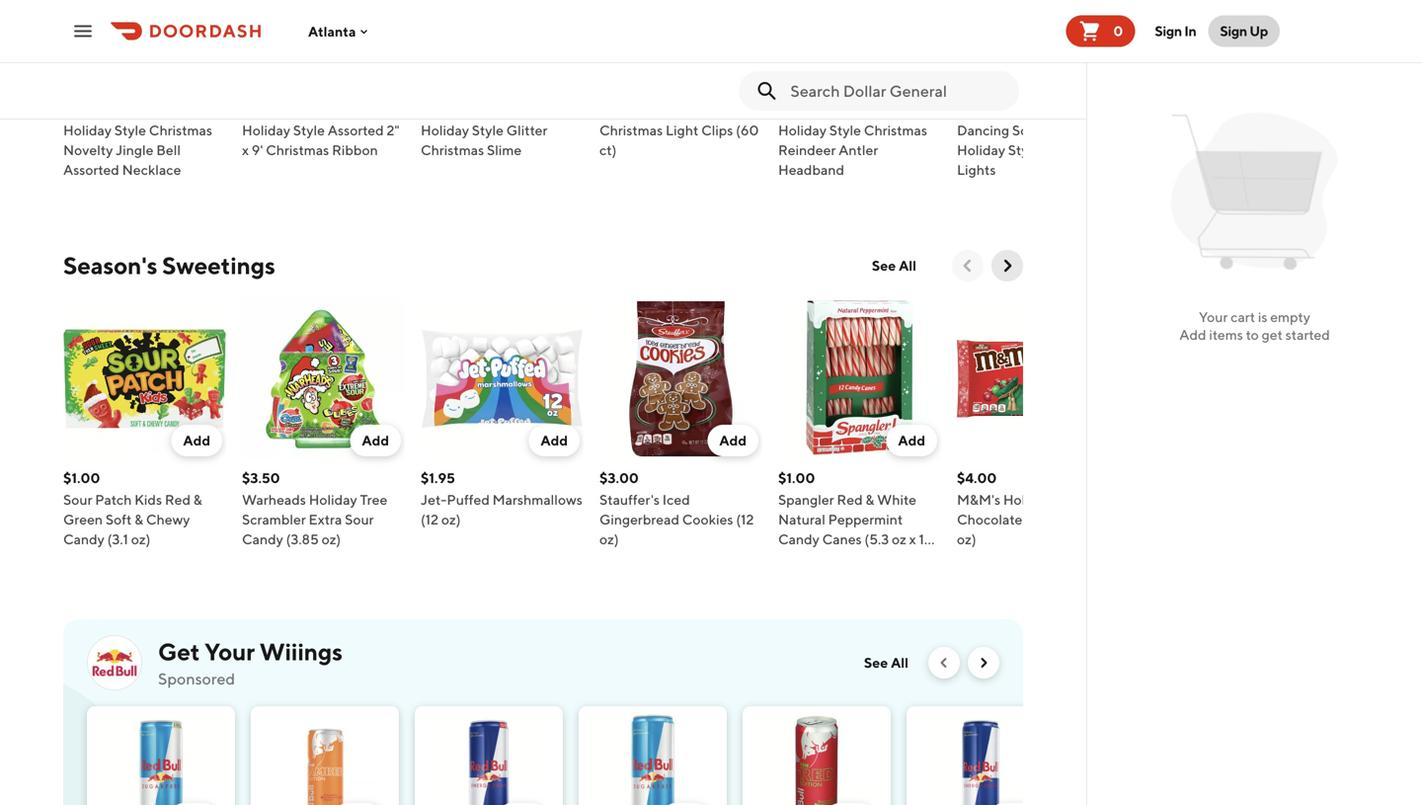 Task type: vqa. For each thing, say whether or not it's contained in the screenshot.
ceremonial matcha tea IMAGE
no



Task type: describe. For each thing, give the bounding box(es) containing it.
9'
[[252, 142, 263, 158]]

(3.1
[[107, 531, 128, 547]]

$1.00 spangler red & white natural peppermint candy canes (5.3 oz x 12 ct)
[[778, 470, 932, 567]]

holiday inside $4.00 m&m's holiday milk chocolate candies (10 oz)
[[1003, 491, 1052, 508]]

open menu image
[[71, 19, 95, 43]]

christmas light clips (60 ct)
[[600, 122, 759, 158]]

0 in cart. click to edit quantity image for red bull sugar free energy drink can (8.4 oz) image at bottom left
[[180, 803, 207, 805]]

red inside $1.00 spangler red & white natural peppermint candy canes (5.3 oz x 12 ct)
[[837, 491, 863, 508]]

slime
[[487, 142, 522, 158]]

oz
[[892, 531, 907, 547]]

12
[[919, 531, 932, 547]]

(5.3
[[865, 531, 889, 547]]

get
[[1262, 326, 1283, 343]]

get
[[158, 638, 200, 666]]

sour inside $3.50 warheads holiday tree scrambler extra sour candy (3.85 oz)
[[345, 511, 374, 528]]

candy for spangler red & white natural peppermint candy canes (5.3 oz x 12 ct)
[[778, 531, 820, 547]]

next button of carousel image
[[998, 256, 1017, 276]]

style for glitter
[[472, 122, 504, 138]]

holiday style christmas novelty jingle bell assorted necklace image
[[63, 0, 226, 91]]

add for stauffer's iced gingerbread cookies (12 oz)
[[720, 432, 747, 448]]

$1.00 for $1.00 spangler red & white natural peppermint candy canes (5.3 oz x 12 ct)
[[778, 470, 815, 486]]

red inside $1.00 sour patch kids red & green soft & chewy candy (3.1 oz)
[[165, 491, 191, 508]]

marshmallows
[[493, 491, 583, 508]]

christmas light clips (60 ct) image
[[600, 0, 763, 91]]

add for holiday style christmas reindeer antler headband
[[898, 63, 926, 79]]

0 in cart. click to edit quantity image for red bull original energy drink can (16 oz) image
[[1000, 803, 1027, 805]]

season's sweetings link
[[63, 250, 275, 282]]

gingerbread
[[600, 511, 680, 528]]

to
[[1246, 326, 1259, 343]]

chocolate
[[957, 511, 1023, 528]]

$1.95 jet-puffed marshmallows (12 oz)
[[421, 470, 583, 528]]

2"
[[387, 122, 400, 138]]

atlanta
[[308, 23, 356, 39]]

$4.00 m&m's holiday milk chocolate candies (10 oz)
[[957, 470, 1100, 547]]

assorted inside holiday style assorted 2" x 9' christmas ribbon
[[328, 122, 384, 138]]

soft
[[106, 511, 132, 528]]

next button of carousel image
[[976, 655, 992, 671]]

$1.00 for $1.00 sour patch kids red & green soft & chewy candy (3.1 oz)
[[63, 470, 100, 486]]

sign in link
[[1143, 11, 1209, 51]]

peppermint
[[828, 511, 903, 528]]

started
[[1286, 326, 1330, 343]]

oz) inside $3.00 stauffer's iced gingerbread cookies (12 oz)
[[600, 531, 619, 547]]

style for assorted
[[293, 122, 325, 138]]

extra
[[309, 511, 342, 528]]

red bull the amber edition strawberry apricot energy drink can (12 oz) image
[[263, 714, 387, 805]]

christmas inside $5.00 dancing solar frosty holiday style christmas lights
[[1043, 142, 1106, 158]]

$3.50 warheads holiday tree scrambler extra sour candy (3.85 oz)
[[242, 470, 388, 547]]

previous button of carousel image
[[958, 256, 978, 276]]

x inside holiday style assorted 2" x 9' christmas ribbon
[[242, 142, 249, 158]]

season's
[[63, 251, 157, 280]]

$3.00
[[600, 470, 639, 486]]

holiday style christmas reindeer antler headband image
[[778, 0, 941, 91]]

clips
[[701, 122, 733, 138]]

antler
[[839, 142, 878, 158]]

red bull sugar free energy drink (16 oz) image
[[591, 714, 715, 805]]

natural
[[778, 511, 826, 528]]

sign in
[[1155, 23, 1197, 39]]

stauffer's
[[600, 491, 660, 508]]

add for holiday style glitter christmas slime
[[541, 63, 568, 79]]

get your wiiings sponsored
[[158, 638, 343, 688]]

0 in cart. click to edit quantity image
[[672, 803, 699, 805]]

scrambler
[[242, 511, 306, 528]]

dancing
[[957, 122, 1010, 138]]

reindeer
[[778, 142, 836, 158]]

oz) inside $1.95 jet-puffed marshmallows (12 oz)
[[441, 511, 461, 528]]

red bull sugar free energy drink can (8.4 oz) image
[[99, 714, 223, 805]]

christmas inside christmas light clips (60 ct)
[[600, 122, 663, 138]]

oz) inside $1.00 sour patch kids red & green soft & chewy candy (3.1 oz)
[[131, 531, 150, 547]]

puffed
[[447, 491, 490, 508]]

previous button of carousel image
[[936, 655, 952, 671]]

assorted inside "holiday style christmas novelty jingle bell assorted necklace"
[[63, 162, 119, 178]]

sign up link
[[1209, 15, 1280, 47]]

$3.50
[[242, 470, 280, 486]]

holiday style glitter christmas slime
[[421, 122, 548, 158]]

iced
[[663, 491, 690, 508]]

spangler
[[778, 491, 834, 508]]

your cart is empty add items to get started
[[1180, 309, 1330, 343]]

1 vertical spatial all
[[891, 654, 909, 671]]

oz) inside $4.00 m&m's holiday milk chocolate candies (10 oz)
[[957, 531, 977, 547]]

is
[[1258, 309, 1268, 325]]

wiiings
[[260, 638, 343, 666]]

holiday inside $5.00 dancing solar frosty holiday style christmas lights
[[957, 142, 1006, 158]]

jet-
[[421, 491, 447, 508]]

warheads holiday tree scrambler extra sour candy (3.85 oz) image
[[242, 297, 405, 460]]

chewy
[[146, 511, 190, 528]]



Task type: locate. For each thing, give the bounding box(es) containing it.
up
[[1250, 23, 1268, 39]]

see all link
[[860, 250, 929, 282], [852, 647, 921, 679]]

$1.95
[[421, 470, 455, 486]]

$1.00 holiday style christmas reindeer antler headband
[[778, 100, 928, 178]]

2 0 in cart. click to edit quantity image from the left
[[344, 803, 371, 805]]

(60
[[736, 122, 759, 138]]

christmas inside holiday style assorted 2" x 9' christmas ribbon
[[266, 142, 329, 158]]

holiday up "extra"
[[309, 491, 357, 508]]

1 vertical spatial your
[[205, 638, 255, 666]]

0 vertical spatial sour
[[63, 491, 92, 508]]

1 horizontal spatial x
[[909, 531, 916, 547]]

sour inside $1.00 sour patch kids red & green soft & chewy candy (3.1 oz)
[[63, 491, 92, 508]]

canes
[[822, 531, 862, 547]]

spangler red & white natural peppermint candy canes (5.3 oz x 12 ct) image
[[778, 297, 941, 460]]

$1.00 inside $1.00 sour patch kids red & green soft & chewy candy (3.1 oz)
[[63, 470, 100, 486]]

add for christmas light clips (60 ct)
[[720, 63, 747, 79]]

all left previous button of carousel image
[[899, 257, 917, 274]]

add up "holiday style christmas novelty jingle bell assorted necklace" in the top left of the page
[[183, 63, 210, 79]]

holiday style assorted 2" x 9' christmas ribbon image
[[242, 0, 405, 91]]

add left items
[[1180, 326, 1207, 343]]

candy inside $3.50 warheads holiday tree scrambler extra sour candy (3.85 oz)
[[242, 531, 283, 547]]

see left previous button of carousel icon
[[864, 654, 888, 671]]

candy inside $1.00 sour patch kids red & green soft & chewy candy (3.1 oz)
[[63, 531, 105, 547]]

add for spangler red & white natural peppermint candy canes (5.3 oz x 12 ct)
[[898, 432, 926, 448]]

& inside $1.00 spangler red & white natural peppermint candy canes (5.3 oz x 12 ct)
[[866, 491, 875, 508]]

sweetings
[[162, 251, 275, 280]]

tree
[[360, 491, 388, 508]]

$3.00 stauffer's iced gingerbread cookies (12 oz)
[[600, 470, 754, 547]]

(3.85
[[286, 531, 319, 547]]

1 candy from the left
[[63, 531, 105, 547]]

novelty
[[63, 142, 113, 158]]

oz) down the gingerbread
[[600, 531, 619, 547]]

candy down green
[[63, 531, 105, 547]]

see for the top see all link
[[872, 257, 896, 274]]

cart
[[1231, 309, 1256, 325]]

0 vertical spatial your
[[1199, 309, 1228, 325]]

0 horizontal spatial ct)
[[600, 142, 617, 158]]

style inside holiday style glitter christmas slime
[[472, 122, 504, 138]]

red up peppermint
[[837, 491, 863, 508]]

see all link left previous button of carousel icon
[[852, 647, 921, 679]]

4 0 in cart. click to edit quantity image from the left
[[836, 803, 863, 805]]

red bull energy drink can (12 oz) image
[[427, 714, 551, 805]]

holiday right '2"'
[[421, 122, 469, 138]]

holiday up candies
[[1003, 491, 1052, 508]]

holiday up 9'
[[242, 122, 290, 138]]

& right kids
[[193, 491, 202, 508]]

0 vertical spatial see
[[872, 257, 896, 274]]

(10
[[1080, 511, 1100, 528]]

(12 down the jet-
[[421, 511, 439, 528]]

candy inside $1.00 spangler red & white natural peppermint candy canes (5.3 oz x 12 ct)
[[778, 531, 820, 547]]

2 horizontal spatial &
[[866, 491, 875, 508]]

christmas up bell
[[149, 122, 212, 138]]

style up the antler at the top right
[[830, 122, 861, 138]]

1 vertical spatial ct)
[[778, 551, 796, 567]]

warheads
[[242, 491, 306, 508]]

sour down tree
[[345, 511, 374, 528]]

x
[[242, 142, 249, 158], [909, 531, 916, 547]]

holiday inside $1.00 holiday style christmas reindeer antler headband
[[778, 122, 827, 138]]

1 vertical spatial see all
[[864, 654, 909, 671]]

&
[[193, 491, 202, 508], [866, 491, 875, 508], [134, 511, 143, 528]]

your
[[1199, 309, 1228, 325], [205, 638, 255, 666]]

$1.00 up patch
[[63, 470, 100, 486]]

oz) down "extra"
[[322, 531, 341, 547]]

assorted
[[328, 122, 384, 138], [63, 162, 119, 178]]

1 horizontal spatial candy
[[242, 531, 283, 547]]

solar
[[1012, 122, 1044, 138]]

candy down scrambler
[[242, 531, 283, 547]]

ct) inside $1.00 spangler red & white natural peppermint candy canes (5.3 oz x 12 ct)
[[778, 551, 796, 567]]

1 horizontal spatial &
[[193, 491, 202, 508]]

kids
[[135, 491, 162, 508]]

1 vertical spatial see
[[864, 654, 888, 671]]

your up items
[[1199, 309, 1228, 325]]

2 candy from the left
[[242, 531, 283, 547]]

holiday style glitter christmas slime image
[[421, 0, 584, 91]]

2 (12 from the left
[[736, 511, 754, 528]]

holiday style assorted 2" x 9' christmas ribbon
[[242, 122, 400, 158]]

1 horizontal spatial (12
[[736, 511, 754, 528]]

holiday inside $3.50 warheads holiday tree scrambler extra sour candy (3.85 oz)
[[309, 491, 357, 508]]

frosty
[[1047, 122, 1087, 138]]

christmas right 9'
[[266, 142, 329, 158]]

$4.00
[[957, 470, 997, 486]]

see all for bottom see all link
[[864, 654, 909, 671]]

see all link left previous button of carousel image
[[860, 250, 929, 282]]

style inside "holiday style christmas novelty jingle bell assorted necklace"
[[114, 122, 146, 138]]

add for holiday style assorted 2" x 9' christmas ribbon
[[362, 63, 389, 79]]

assorted up ribbon
[[328, 122, 384, 138]]

your inside your cart is empty add items to get started
[[1199, 309, 1228, 325]]

add down 'atlanta' popup button
[[362, 63, 389, 79]]

x left 12
[[909, 531, 916, 547]]

glitter
[[507, 122, 548, 138]]

0 vertical spatial see all link
[[860, 250, 929, 282]]

add for warheads holiday tree scrambler extra sour candy (3.85 oz)
[[362, 432, 389, 448]]

1 sign from the left
[[1155, 23, 1182, 39]]

your up sponsored
[[205, 638, 255, 666]]

(12 right 'cookies'
[[736, 511, 754, 528]]

1 horizontal spatial sour
[[345, 511, 374, 528]]

see all left previous button of carousel icon
[[864, 654, 909, 671]]

$1.00 sour patch kids red & green soft & chewy candy (3.1 oz)
[[63, 470, 202, 547]]

in
[[1185, 23, 1197, 39]]

add for sour patch kids red & green soft & chewy candy (3.1 oz)
[[183, 432, 210, 448]]

0 vertical spatial all
[[899, 257, 917, 274]]

1 vertical spatial x
[[909, 531, 916, 547]]

add inside your cart is empty add items to get started
[[1180, 326, 1207, 343]]

your inside get your wiiings sponsored
[[205, 638, 255, 666]]

holiday inside holiday style assorted 2" x 9' christmas ribbon
[[242, 122, 290, 138]]

x inside $1.00 spangler red & white natural peppermint candy canes (5.3 oz x 12 ct)
[[909, 531, 916, 547]]

red bull original energy drink can (16 oz) image
[[919, 714, 1043, 805]]

style inside holiday style assorted 2" x 9' christmas ribbon
[[293, 122, 325, 138]]

$1.00 up reindeer
[[778, 100, 815, 117]]

1 vertical spatial sour
[[345, 511, 374, 528]]

1 vertical spatial assorted
[[63, 162, 119, 178]]

1 horizontal spatial red
[[837, 491, 863, 508]]

$5.00
[[957, 100, 997, 117]]

1 horizontal spatial ct)
[[778, 551, 796, 567]]

0 vertical spatial assorted
[[328, 122, 384, 138]]

(12
[[421, 511, 439, 528], [736, 511, 754, 528]]

0 horizontal spatial &
[[134, 511, 143, 528]]

candy for warheads holiday tree scrambler extra sour candy (3.85 oz)
[[242, 531, 283, 547]]

jingle
[[116, 142, 154, 158]]

(12 inside $1.95 jet-puffed marshmallows (12 oz)
[[421, 511, 439, 528]]

sign left up
[[1220, 23, 1247, 39]]

0
[[1114, 23, 1124, 39]]

Search Dollar General search field
[[791, 80, 1004, 102]]

(12 inside $3.00 stauffer's iced gingerbread cookies (12 oz)
[[736, 511, 754, 528]]

ribbon
[[332, 142, 378, 158]]

3 candy from the left
[[778, 531, 820, 547]]

holiday up reindeer
[[778, 122, 827, 138]]

3 0 in cart. click to edit quantity image from the left
[[508, 803, 535, 805]]

ct)
[[600, 142, 617, 158], [778, 551, 796, 567]]

style left '2"'
[[293, 122, 325, 138]]

add up chewy
[[183, 432, 210, 448]]

jet-puffed marshmallows (12 oz) image
[[421, 297, 584, 460]]

1 horizontal spatial sign
[[1220, 23, 1247, 39]]

0 horizontal spatial x
[[242, 142, 249, 158]]

$5.00 dancing solar frosty holiday style christmas lights
[[957, 100, 1106, 178]]

0 vertical spatial x
[[242, 142, 249, 158]]

oz) down chocolate
[[957, 531, 977, 547]]

sponsored
[[158, 669, 235, 688]]

add for holiday style christmas novelty jingle bell assorted necklace
[[183, 63, 210, 79]]

all left previous button of carousel icon
[[891, 654, 909, 671]]

$1.00 up spangler
[[778, 470, 815, 486]]

style up slime
[[472, 122, 504, 138]]

sign
[[1155, 23, 1182, 39], [1220, 23, 1247, 39]]

items
[[1209, 326, 1244, 343]]

& right soft
[[134, 511, 143, 528]]

add
[[183, 63, 210, 79], [362, 63, 389, 79], [541, 63, 568, 79], [720, 63, 747, 79], [898, 63, 926, 79], [1180, 326, 1207, 343], [183, 432, 210, 448], [362, 432, 389, 448], [541, 432, 568, 448], [720, 432, 747, 448], [898, 432, 926, 448]]

0 in cart. click to edit quantity image for red bull energy drink can (12 oz) image
[[508, 803, 535, 805]]

add for jet-puffed marshmallows (12 oz)
[[541, 432, 568, 448]]

m&m's
[[957, 491, 1001, 508]]

oz) inside $3.50 warheads holiday tree scrambler extra sour candy (3.85 oz)
[[322, 531, 341, 547]]

green
[[63, 511, 103, 528]]

assorted down the novelty
[[63, 162, 119, 178]]

oz) down puffed
[[441, 511, 461, 528]]

add up white
[[898, 432, 926, 448]]

add up (60
[[720, 63, 747, 79]]

1 red from the left
[[165, 491, 191, 508]]

0 vertical spatial ct)
[[600, 142, 617, 158]]

sign for sign up
[[1220, 23, 1247, 39]]

add up 'marshmallows' in the bottom left of the page
[[541, 432, 568, 448]]

1 vertical spatial see all link
[[852, 647, 921, 679]]

cookies
[[682, 511, 734, 528]]

0 button
[[1066, 15, 1135, 47]]

see all left previous button of carousel image
[[872, 257, 917, 274]]

holiday inside "holiday style christmas novelty jingle bell assorted necklace"
[[63, 122, 112, 138]]

style for christmas
[[114, 122, 146, 138]]

2 red from the left
[[837, 491, 863, 508]]

add up glitter
[[541, 63, 568, 79]]

x left 9'
[[242, 142, 249, 158]]

atlanta button
[[308, 23, 372, 39]]

bell
[[156, 142, 181, 158]]

style up jingle
[[114, 122, 146, 138]]

$1.00
[[778, 100, 815, 117], [63, 470, 100, 486], [778, 470, 815, 486]]

christmas down search dollar general search field at the top
[[864, 122, 928, 138]]

holiday style christmas novelty jingle bell assorted necklace
[[63, 122, 212, 178]]

1 0 in cart. click to edit quantity image from the left
[[180, 803, 207, 805]]

2 sign from the left
[[1220, 23, 1247, 39]]

add up tree
[[362, 432, 389, 448]]

1 (12 from the left
[[421, 511, 439, 528]]

red
[[165, 491, 191, 508], [837, 491, 863, 508]]

white
[[877, 491, 917, 508]]

& up peppermint
[[866, 491, 875, 508]]

sign left in
[[1155, 23, 1182, 39]]

0 horizontal spatial assorted
[[63, 162, 119, 178]]

5 0 in cart. click to edit quantity image from the left
[[1000, 803, 1027, 805]]

see
[[872, 257, 896, 274], [864, 654, 888, 671]]

christmas inside holiday style glitter christmas slime
[[421, 142, 484, 158]]

stauffer's iced gingerbread cookies (12 oz) image
[[600, 297, 763, 460]]

all
[[899, 257, 917, 274], [891, 654, 909, 671]]

sour up green
[[63, 491, 92, 508]]

season's sweetings
[[63, 251, 275, 280]]

sour patch kids red & green soft & chewy candy (3.1 oz) image
[[63, 297, 226, 460]]

$1.00 inside $1.00 holiday style christmas reindeer antler headband
[[778, 100, 815, 117]]

see all
[[872, 257, 917, 274], [864, 654, 909, 671]]

christmas left slime
[[421, 142, 484, 158]]

style down solar
[[1008, 142, 1040, 158]]

sign for sign in
[[1155, 23, 1182, 39]]

0 horizontal spatial your
[[205, 638, 255, 666]]

add up search dollar general search field at the top
[[898, 63, 926, 79]]

holiday up the novelty
[[63, 122, 112, 138]]

add up 'cookies'
[[720, 432, 747, 448]]

see left previous button of carousel image
[[872, 257, 896, 274]]

0 horizontal spatial candy
[[63, 531, 105, 547]]

necklace
[[122, 162, 181, 178]]

style inside $1.00 holiday style christmas reindeer antler headband
[[830, 122, 861, 138]]

1 horizontal spatial assorted
[[328, 122, 384, 138]]

patch
[[95, 491, 132, 508]]

christmas inside "holiday style christmas novelty jingle bell assorted necklace"
[[149, 122, 212, 138]]

empty retail cart image
[[1162, 99, 1348, 285]]

candy
[[63, 531, 105, 547], [242, 531, 283, 547], [778, 531, 820, 547]]

add button
[[171, 55, 222, 87], [171, 55, 222, 87], [350, 55, 401, 87], [350, 55, 401, 87], [529, 55, 580, 87], [529, 55, 580, 87], [708, 55, 759, 87], [708, 55, 759, 87], [887, 55, 937, 87], [887, 55, 937, 87], [171, 425, 222, 456], [171, 425, 222, 456], [350, 425, 401, 456], [350, 425, 401, 456], [529, 425, 580, 456], [529, 425, 580, 456], [708, 425, 759, 456], [708, 425, 759, 456], [887, 425, 937, 456], [887, 425, 937, 456]]

christmas down "frosty"
[[1043, 142, 1106, 158]]

$1.00 for $1.00 holiday style christmas reindeer antler headband
[[778, 100, 815, 117]]

light
[[666, 122, 699, 138]]

red up chewy
[[165, 491, 191, 508]]

holiday down dancing
[[957, 142, 1006, 158]]

lights
[[957, 162, 996, 178]]

oz) right (3.1
[[131, 531, 150, 547]]

candies
[[1025, 511, 1077, 528]]

candy down "natural"
[[778, 531, 820, 547]]

0 horizontal spatial sign
[[1155, 23, 1182, 39]]

christmas inside $1.00 holiday style christmas reindeer antler headband
[[864, 122, 928, 138]]

style inside $5.00 dancing solar frosty holiday style christmas lights
[[1008, 142, 1040, 158]]

see all for the top see all link
[[872, 257, 917, 274]]

0 in cart. click to edit quantity image
[[180, 803, 207, 805], [344, 803, 371, 805], [508, 803, 535, 805], [836, 803, 863, 805], [1000, 803, 1027, 805]]

ct) inside christmas light clips (60 ct)
[[600, 142, 617, 158]]

sour
[[63, 491, 92, 508], [345, 511, 374, 528]]

$1.00 inside $1.00 spangler red & white natural peppermint candy canes (5.3 oz x 12 ct)
[[778, 470, 815, 486]]

empty
[[1271, 309, 1311, 325]]

see for bottom see all link
[[864, 654, 888, 671]]

sign up
[[1220, 23, 1268, 39]]

headband
[[778, 162, 845, 178]]

holiday inside holiday style glitter christmas slime
[[421, 122, 469, 138]]

0 horizontal spatial sour
[[63, 491, 92, 508]]

red bull the red edition watermelon energy drink can (12 oz) image
[[755, 714, 879, 805]]

0 horizontal spatial red
[[165, 491, 191, 508]]

0 horizontal spatial (12
[[421, 511, 439, 528]]

0 in cart. click to edit quantity image for red bull the red edition watermelon energy drink can (12 oz) image
[[836, 803, 863, 805]]

0 in cart. click to edit quantity image for 'red bull the amber edition strawberry apricot energy drink can (12 oz)' image at the left bottom of the page
[[344, 803, 371, 805]]

style
[[114, 122, 146, 138], [293, 122, 325, 138], [472, 122, 504, 138], [830, 122, 861, 138], [1008, 142, 1040, 158]]

milk
[[1055, 491, 1082, 508]]

0 vertical spatial see all
[[872, 257, 917, 274]]

oz)
[[441, 511, 461, 528], [131, 531, 150, 547], [322, 531, 341, 547], [600, 531, 619, 547], [957, 531, 977, 547]]

2 horizontal spatial candy
[[778, 531, 820, 547]]

1 horizontal spatial your
[[1199, 309, 1228, 325]]

christmas left light
[[600, 122, 663, 138]]



